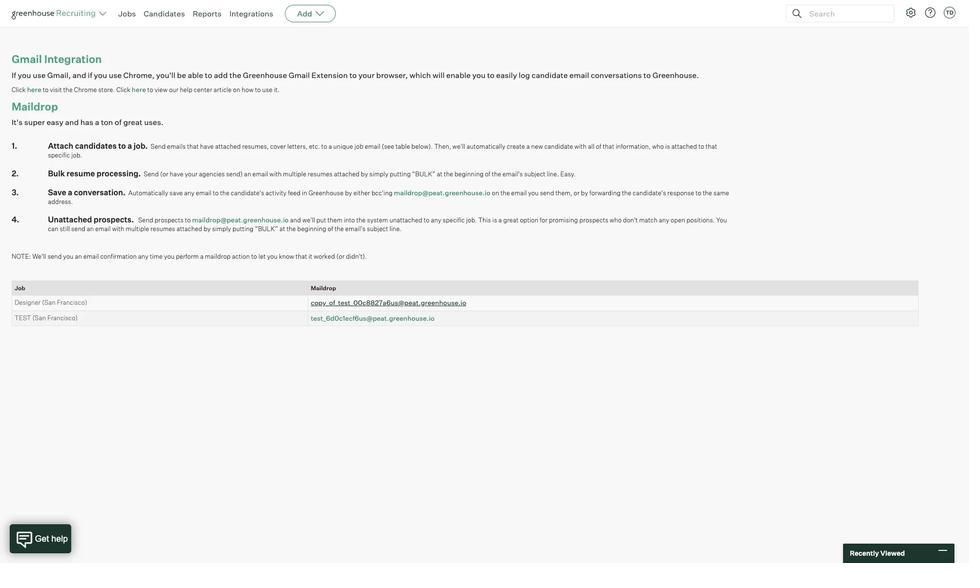 Task type: vqa. For each thing, say whether or not it's contained in the screenshot.
send in on the email you send them, or by forwarding the candidate's response to the same address.
yes



Task type: locate. For each thing, give the bounding box(es) containing it.
"bulk" inside and we'll put them into the system unattached to any specific job. this is a great option for promising prospects who don't match any open positions. you can still send an email with multiple resumes attached by simply putting "bulk" at the beginning of the email's subject line.
[[255, 225, 278, 233]]

0 vertical spatial putting
[[390, 170, 411, 178]]

how
[[242, 86, 254, 94]]

3.
[[12, 187, 19, 197]]

1 vertical spatial at
[[280, 225, 285, 233]]

use left it. at the top left of page
[[262, 86, 272, 94]]

0 vertical spatial "bulk"
[[412, 170, 435, 178]]

greenhouse right in at the left top of the page
[[309, 189, 344, 196]]

"bulk" up let
[[255, 225, 278, 233]]

1 vertical spatial with
[[269, 170, 282, 178]]

2 click from the left
[[116, 86, 130, 94]]

email down prospects. at top
[[95, 225, 111, 233]]

greenhouse recruiting image
[[12, 8, 99, 19]]

great left option
[[503, 216, 519, 224]]

option
[[520, 216, 538, 224]]

maildrop inside "maildrop it's super easy and has a ton of great uses."
[[12, 100, 58, 113]]

greenhouse up it. at the top left of page
[[243, 70, 287, 80]]

the inside save a conversation. automatically save any email to the candidate's activity feed in greenhouse by either bcc'ing maildrop@peat.greenhouse.io
[[220, 189, 229, 196]]

email's down into
[[345, 225, 366, 233]]

1 horizontal spatial resumes
[[308, 170, 333, 178]]

1 vertical spatial greenhouse
[[309, 189, 344, 196]]

0 horizontal spatial with
[[112, 225, 124, 233]]

to inside unattached prospects. send prospects to maildrop@peat.greenhouse.io
[[185, 216, 191, 224]]

we'll inside and we'll put them into the system unattached to any specific job. this is a great option for promising prospects who don't match any open positions. you can still send an email with multiple resumes attached by simply putting "bulk" at the beginning of the email's subject line.
[[302, 216, 315, 224]]

(or
[[160, 170, 168, 178], [336, 252, 345, 260]]

maildrop@peat.greenhouse.io inside unattached prospects. send prospects to maildrop@peat.greenhouse.io
[[192, 216, 289, 224]]

1 vertical spatial beginning
[[297, 225, 326, 233]]

maildrop@peat.greenhouse.io link
[[394, 188, 490, 196], [192, 216, 289, 224]]

have up save
[[170, 170, 183, 178]]

the
[[229, 70, 241, 80], [63, 86, 73, 94], [444, 170, 453, 178], [492, 170, 501, 178], [220, 189, 229, 196], [501, 189, 510, 196], [622, 189, 631, 196], [703, 189, 712, 196], [356, 216, 366, 224], [287, 225, 296, 233], [335, 225, 344, 233]]

we'll
[[453, 142, 465, 150], [302, 216, 315, 224]]

0 horizontal spatial maildrop@peat.greenhouse.io link
[[192, 216, 289, 224]]

your left browser,
[[359, 70, 375, 80]]

0 vertical spatial is
[[665, 142, 670, 150]]

1 horizontal spatial candidate's
[[633, 189, 666, 196]]

here left visit
[[27, 85, 41, 94]]

td button
[[942, 5, 958, 20]]

at
[[437, 170, 443, 178], [280, 225, 285, 233]]

we'll left put
[[302, 216, 315, 224]]

subject
[[524, 170, 545, 178], [367, 225, 388, 233]]

send left emails
[[151, 142, 166, 150]]

candidate right new
[[544, 142, 573, 150]]

of down them
[[328, 225, 333, 233]]

0 vertical spatial greenhouse
[[243, 70, 287, 80]]

1 horizontal spatial who
[[652, 142, 664, 150]]

integrations
[[229, 9, 273, 18]]

simply up bcc'ing
[[369, 170, 388, 178]]

multiple inside and we'll put them into the system unattached to any specific job. this is a great option for promising prospects who don't match any open positions. you can still send an email with multiple resumes attached by simply putting "bulk" at the beginning of the email's subject line.
[[126, 225, 149, 233]]

td button
[[944, 7, 956, 18]]

of right ton
[[115, 117, 122, 127]]

a left ton
[[95, 117, 99, 127]]

beginning inside and we'll put them into the system unattached to any specific job. this is a great option for promising prospects who don't match any open positions. you can still send an email with multiple resumes attached by simply putting "bulk" at the beginning of the email's subject line.
[[297, 225, 326, 233]]

subject down system
[[367, 225, 388, 233]]

1 vertical spatial we'll
[[302, 216, 315, 224]]

specific down attach
[[48, 151, 70, 159]]

(san right 'test'
[[32, 314, 46, 322]]

0 horizontal spatial at
[[280, 225, 285, 233]]

francisco) up test                 (san francisco)
[[57, 298, 87, 306]]

maildrop@peat.greenhouse.io link up action
[[192, 216, 289, 224]]

0 vertical spatial great
[[123, 117, 142, 127]]

1 horizontal spatial simply
[[369, 170, 388, 178]]

"bulk" down below).
[[412, 170, 435, 178]]

0 horizontal spatial who
[[610, 216, 622, 224]]

0 vertical spatial maildrop@peat.greenhouse.io link
[[394, 188, 490, 196]]

attached inside and we'll put them into the system unattached to any specific job. this is a great option for promising prospects who don't match any open positions. you can still send an email with multiple resumes attached by simply putting "bulk" at the beginning of the email's subject line.
[[177, 225, 202, 233]]

put
[[316, 216, 326, 224]]

maildrop it's super easy and has a ton of great uses.
[[12, 100, 163, 127]]

with down prospects. at top
[[112, 225, 124, 233]]

designer
[[15, 298, 41, 306]]

email's down create
[[503, 170, 523, 178]]

francisco) down designer                 (san francisco) on the bottom left of page
[[47, 314, 78, 322]]

use left gmail,
[[33, 70, 46, 80]]

by up either
[[361, 170, 368, 178]]

1 vertical spatial resumes
[[150, 225, 175, 233]]

the right into
[[356, 216, 366, 224]]

send inside send emails that have attached resumes, cover letters, etc. to a unique job email (see table below). then, we'll automatically create a new candidate with all of that information, who is attached to that specific job.
[[151, 142, 166, 150]]

at inside the bulk resume processing. send (or have your agencies send) an email with multiple resumes attached by simply putting "bulk" at the beginning of the email's subject line. easy.
[[437, 170, 443, 178]]

it's
[[12, 117, 23, 127]]

candidate inside send emails that have attached resumes, cover letters, etc. to a unique job email (see table below). then, we'll automatically create a new candidate with all of that information, who is attached to that specific job.
[[544, 142, 573, 150]]

candidate's inside save a conversation. automatically save any email to the candidate's activity feed in greenhouse by either bcc'ing maildrop@peat.greenhouse.io
[[231, 189, 264, 196]]

time
[[150, 252, 163, 260]]

1 horizontal spatial maildrop
[[311, 284, 336, 291]]

0 vertical spatial your
[[359, 70, 375, 80]]

line. left the easy.
[[547, 170, 559, 178]]

of inside "maildrop it's super easy and has a ton of great uses."
[[115, 117, 122, 127]]

gmail,
[[47, 70, 71, 80]]

maildrop up super
[[12, 100, 58, 113]]

email down 'agencies'
[[196, 189, 211, 196]]

here down "chrome,"
[[132, 85, 146, 94]]

maildrop
[[205, 252, 231, 260]]

send)
[[226, 170, 243, 178]]

who left don't at top
[[610, 216, 622, 224]]

have
[[200, 142, 214, 150], [170, 170, 183, 178]]

0 horizontal spatial multiple
[[126, 225, 149, 233]]

then,
[[434, 142, 451, 150]]

0 vertical spatial multiple
[[283, 170, 306, 178]]

to inside save a conversation. automatically save any email to the candidate's activity feed in greenhouse by either bcc'ing maildrop@peat.greenhouse.io
[[213, 189, 219, 196]]

1 vertical spatial send
[[71, 225, 85, 233]]

ton
[[101, 117, 113, 127]]

1 horizontal spatial email's
[[503, 170, 523, 178]]

multiple
[[283, 170, 306, 178], [126, 225, 149, 233]]

you
[[716, 216, 727, 224]]

test
[[15, 314, 31, 322]]

is right "information,"
[[665, 142, 670, 150]]

action
[[232, 252, 250, 260]]

here link down "chrome,"
[[132, 85, 146, 94]]

and inside gmail integration if you use gmail, and if you use chrome, you'll be able to add the greenhouse gmail extension to your browser, which will enable you to easily log candidate email conversations to greenhouse.
[[72, 70, 86, 80]]

0 horizontal spatial here
[[27, 85, 41, 94]]

(see
[[382, 142, 394, 150]]

resumes down unattached prospects. send prospects to maildrop@peat.greenhouse.io
[[150, 225, 175, 233]]

is right "this"
[[492, 216, 497, 224]]

0 vertical spatial (or
[[160, 170, 168, 178]]

the up know
[[287, 225, 296, 233]]

simply up maildrop
[[212, 225, 231, 233]]

candidate's up match
[[633, 189, 666, 196]]

at inside and we'll put them into the system unattached to any specific job. this is a great option for promising prospects who don't match any open positions. you can still send an email with multiple resumes attached by simply putting "bulk" at the beginning of the email's subject line.
[[280, 225, 285, 233]]

1 horizontal spatial line.
[[547, 170, 559, 178]]

(san
[[42, 298, 56, 306], [32, 314, 46, 322]]

1 here link from the left
[[27, 85, 41, 94]]

0 vertical spatial maildrop
[[12, 100, 58, 113]]

save
[[48, 187, 66, 197]]

candidate
[[532, 70, 568, 80], [544, 142, 573, 150]]

job. down uses.
[[134, 141, 148, 151]]

0 vertical spatial simply
[[369, 170, 388, 178]]

with inside the bulk resume processing. send (or have your agencies send) an email with multiple resumes attached by simply putting "bulk" at the beginning of the email's subject line. easy.
[[269, 170, 282, 178]]

1 horizontal spatial an
[[87, 225, 94, 233]]

email
[[570, 70, 589, 80], [365, 142, 380, 150], [252, 170, 268, 178], [196, 189, 211, 196], [511, 189, 527, 196], [95, 225, 111, 233], [83, 252, 99, 260]]

on left how
[[233, 86, 240, 94]]

by left either
[[345, 189, 352, 196]]

candidates
[[144, 9, 185, 18]]

simply inside the bulk resume processing. send (or have your agencies send) an email with multiple resumes attached by simply putting "bulk" at the beginning of the email's subject line. easy.
[[369, 170, 388, 178]]

2 vertical spatial with
[[112, 225, 124, 233]]

maildrop down worked
[[311, 284, 336, 291]]

beginning inside the bulk resume processing. send (or have your agencies send) an email with multiple resumes attached by simply putting "bulk" at the beginning of the email's subject line. easy.
[[455, 170, 484, 178]]

resumes,
[[242, 142, 269, 150]]

(san up test                 (san francisco)
[[42, 298, 56, 306]]

uses.
[[144, 117, 163, 127]]

0 vertical spatial on
[[233, 86, 240, 94]]

maildrop@peat.greenhouse.io link up unattached
[[394, 188, 490, 196]]

1 vertical spatial is
[[492, 216, 497, 224]]

maildrop@peat.greenhouse.io link for send
[[192, 216, 289, 224]]

2.
[[12, 168, 19, 178]]

test_6d0c1ecf6us@peat.greenhouse.io link
[[311, 314, 435, 322]]

specific left "this"
[[443, 216, 465, 224]]

on down automatically at the top
[[492, 189, 499, 196]]

chrome
[[74, 86, 97, 94]]

specific inside and we'll put them into the system unattached to any specific job. this is a great option for promising prospects who don't match any open positions. you can still send an email with multiple resumes attached by simply putting "bulk" at the beginning of the email's subject line.
[[443, 216, 465, 224]]

multiple up feed at top left
[[283, 170, 306, 178]]

of inside the bulk resume processing. send (or have your agencies send) an email with multiple resumes attached by simply putting "bulk" at the beginning of the email's subject line. easy.
[[485, 170, 490, 178]]

2 here link from the left
[[132, 85, 146, 94]]

0 vertical spatial job.
[[134, 141, 148, 151]]

of inside and we'll put them into the system unattached to any specific job. this is a great option for promising prospects who don't match any open positions. you can still send an email with multiple resumes attached by simply putting "bulk" at the beginning of the email's subject line.
[[328, 225, 333, 233]]

1 horizontal spatial is
[[665, 142, 670, 150]]

use up store.
[[109, 70, 122, 80]]

prospects inside and we'll put them into the system unattached to any specific job. this is a great option for promising prospects who don't match any open positions. you can still send an email with multiple resumes attached by simply putting "bulk" at the beginning of the email's subject line.
[[579, 216, 608, 224]]

gmail left the extension
[[289, 70, 310, 80]]

0 vertical spatial we'll
[[453, 142, 465, 150]]

use
[[33, 70, 46, 80], [109, 70, 122, 80], [262, 86, 272, 94]]

your
[[359, 70, 375, 80], [185, 170, 198, 178]]

this
[[478, 216, 491, 224]]

add button
[[285, 5, 336, 22]]

0 horizontal spatial specific
[[48, 151, 70, 159]]

send right the we'll on the top left of the page
[[48, 252, 62, 260]]

0 horizontal spatial maildrop
[[12, 100, 58, 113]]

an
[[244, 170, 251, 178], [87, 225, 94, 233], [75, 252, 82, 260]]

have up 'agencies'
[[200, 142, 214, 150]]

putting
[[390, 170, 411, 178], [232, 225, 253, 233]]

unattached
[[48, 215, 92, 224]]

1 horizontal spatial prospects
[[579, 216, 608, 224]]

attached down unattached prospects. send prospects to maildrop@peat.greenhouse.io
[[177, 225, 202, 233]]

resumes down etc. at the top
[[308, 170, 333, 178]]

attached inside the bulk resume processing. send (or have your agencies send) an email with multiple resumes attached by simply putting "bulk" at the beginning of the email's subject line. easy.
[[334, 170, 360, 178]]

1 vertical spatial line.
[[390, 225, 402, 233]]

1 horizontal spatial maildrop@peat.greenhouse.io link
[[394, 188, 490, 196]]

2 vertical spatial an
[[75, 252, 82, 260]]

1 horizontal spatial here link
[[132, 85, 146, 94]]

0 horizontal spatial send
[[48, 252, 62, 260]]

0 horizontal spatial maildrop@peat.greenhouse.io
[[192, 216, 289, 224]]

information,
[[616, 142, 651, 150]]

attached
[[215, 142, 241, 150], [672, 142, 697, 150], [334, 170, 360, 178], [177, 225, 202, 233]]

send down automatically
[[138, 216, 153, 224]]

cover
[[270, 142, 286, 150]]

bulk resume processing. send (or have your agencies send) an email with multiple resumes attached by simply putting "bulk" at the beginning of the email's subject line. easy.
[[48, 168, 576, 178]]

1 horizontal spatial gmail
[[289, 70, 310, 80]]

feed
[[288, 189, 301, 196]]

0 vertical spatial beginning
[[455, 170, 484, 178]]

candidate right log
[[532, 70, 568, 80]]

with up activity
[[269, 170, 282, 178]]

of right all at the top right of page
[[596, 142, 601, 150]]

1 horizontal spatial (or
[[336, 252, 345, 260]]

configure image
[[905, 7, 917, 18]]

0 horizontal spatial your
[[185, 170, 198, 178]]

0 horizontal spatial greenhouse
[[243, 70, 287, 80]]

we'll inside send emails that have attached resumes, cover letters, etc. to a unique job email (see table below). then, we'll automatically create a new candidate with all of that information, who is attached to that specific job.
[[453, 142, 465, 150]]

1 horizontal spatial specific
[[443, 216, 465, 224]]

1 vertical spatial "bulk"
[[255, 225, 278, 233]]

the right visit
[[63, 86, 73, 94]]

great left uses.
[[123, 117, 142, 127]]

multiple down prospects. at top
[[126, 225, 149, 233]]

1 horizontal spatial subject
[[524, 170, 545, 178]]

and we'll put them into the system unattached to any specific job. this is a great option for promising prospects who don't match any open positions. you can still send an email with multiple resumes attached by simply putting "bulk" at the beginning of the email's subject line.
[[48, 216, 727, 233]]

1 horizontal spatial maildrop@peat.greenhouse.io
[[394, 188, 490, 196]]

0 horizontal spatial here link
[[27, 85, 41, 94]]

gmail
[[12, 52, 42, 65], [289, 70, 310, 80]]

the down send)
[[220, 189, 229, 196]]

viewed
[[880, 549, 905, 557]]

by up maildrop
[[204, 225, 211, 233]]

promising
[[549, 216, 578, 224]]

and left put
[[290, 216, 301, 224]]

0 vertical spatial with
[[574, 142, 587, 150]]

1.
[[12, 141, 17, 151]]

the down automatically at the top
[[492, 170, 501, 178]]

1 vertical spatial maildrop
[[311, 284, 336, 291]]

1 vertical spatial have
[[170, 170, 183, 178]]

1 vertical spatial (san
[[32, 314, 46, 322]]

1 vertical spatial an
[[87, 225, 94, 233]]

0 vertical spatial an
[[244, 170, 251, 178]]

on the email you send them, or by forwarding the candidate's response to the same address.
[[48, 189, 729, 205]]

1 horizontal spatial "bulk"
[[412, 170, 435, 178]]

1 vertical spatial maildrop@peat.greenhouse.io
[[192, 216, 289, 224]]

2 vertical spatial job.
[[466, 216, 477, 224]]

1 horizontal spatial send
[[71, 225, 85, 233]]

save a conversation. automatically save any email to the candidate's activity feed in greenhouse by either bcc'ing maildrop@peat.greenhouse.io
[[48, 187, 490, 197]]

(or left didn't).
[[336, 252, 345, 260]]

1 horizontal spatial we'll
[[453, 142, 465, 150]]

prospects
[[155, 216, 184, 224], [579, 216, 608, 224]]

maildrop@peat.greenhouse.io link for conversation.
[[394, 188, 490, 196]]

email's inside and we'll put them into the system unattached to any specific job. this is a great option for promising prospects who don't match any open positions. you can still send an email with multiple resumes attached by simply putting "bulk" at the beginning of the email's subject line.
[[345, 225, 366, 233]]

the down 'then,'
[[444, 170, 453, 178]]

0 vertical spatial candidate
[[532, 70, 568, 80]]

1 vertical spatial and
[[65, 117, 79, 127]]

1 prospects from the left
[[155, 216, 184, 224]]

you inside on the email you send them, or by forwarding the candidate's response to the same address.
[[528, 189, 539, 196]]

beginning down automatically at the top
[[455, 170, 484, 178]]

0 vertical spatial send
[[540, 189, 554, 196]]

by
[[361, 170, 368, 178], [345, 189, 352, 196], [581, 189, 588, 196], [204, 225, 211, 233]]

it.
[[274, 86, 280, 94]]

2 horizontal spatial an
[[244, 170, 251, 178]]

line.
[[547, 170, 559, 178], [390, 225, 402, 233]]

1 horizontal spatial have
[[200, 142, 214, 150]]

candidate's inside on the email you send them, or by forwarding the candidate's response to the same address.
[[633, 189, 666, 196]]

1 vertical spatial email's
[[345, 225, 366, 233]]

email right job
[[365, 142, 380, 150]]

send left "them,"
[[540, 189, 554, 196]]

job. left "this"
[[466, 216, 477, 224]]

2 horizontal spatial job.
[[466, 216, 477, 224]]

maildrop@peat.greenhouse.io
[[394, 188, 490, 196], [192, 216, 289, 224]]

send up automatically
[[144, 170, 159, 178]]

1 horizontal spatial putting
[[390, 170, 411, 178]]

a right "this"
[[499, 216, 502, 224]]

unique
[[333, 142, 353, 150]]

maildrop@peat.greenhouse.io up unattached
[[394, 188, 490, 196]]

2 prospects from the left
[[579, 216, 608, 224]]

job. down attach
[[71, 151, 82, 159]]

send inside on the email you send them, or by forwarding the candidate's response to the same address.
[[540, 189, 554, 196]]

2 here from the left
[[132, 85, 146, 94]]

that right emails
[[187, 142, 199, 150]]

0 horizontal spatial beginning
[[297, 225, 326, 233]]

have inside the bulk resume processing. send (or have your agencies send) an email with multiple resumes attached by simply putting "bulk" at the beginning of the email's subject line. easy.
[[170, 170, 183, 178]]

send down unattached
[[71, 225, 85, 233]]

email inside the bulk resume processing. send (or have your agencies send) an email with multiple resumes attached by simply putting "bulk" at the beginning of the email's subject line. easy.
[[252, 170, 268, 178]]

email up option
[[511, 189, 527, 196]]

maildrop@peat.greenhouse.io up action
[[192, 216, 289, 224]]

click right store.
[[116, 86, 130, 94]]

0 horizontal spatial resumes
[[150, 225, 175, 233]]

0 vertical spatial who
[[652, 142, 664, 150]]

0 horizontal spatial prospects
[[155, 216, 184, 224]]

have inside send emails that have attached resumes, cover letters, etc. to a unique job email (see table below). then, we'll automatically create a new candidate with all of that information, who is attached to that specific job.
[[200, 142, 214, 150]]

1 horizontal spatial at
[[437, 170, 443, 178]]

by inside save a conversation. automatically save any email to the candidate's activity feed in greenhouse by either bcc'ing maildrop@peat.greenhouse.io
[[345, 189, 352, 196]]

beginning down put
[[297, 225, 326, 233]]

1 horizontal spatial beginning
[[455, 170, 484, 178]]

1 candidate's from the left
[[231, 189, 264, 196]]

0 vertical spatial maildrop@peat.greenhouse.io
[[394, 188, 490, 196]]

our
[[169, 86, 179, 94]]

email inside on the email you send them, or by forwarding the candidate's response to the same address.
[[511, 189, 527, 196]]

store.
[[98, 86, 115, 94]]

greenhouse inside save a conversation. automatically save any email to the candidate's activity feed in greenhouse by either bcc'ing maildrop@peat.greenhouse.io
[[309, 189, 344, 196]]

the inside gmail integration if you use gmail, and if you use chrome, you'll be able to add the greenhouse gmail extension to your browser, which will enable you to easily log candidate email conversations to greenhouse.
[[229, 70, 241, 80]]

the right 'add'
[[229, 70, 241, 80]]

1 horizontal spatial on
[[492, 189, 499, 196]]

any
[[184, 189, 195, 196], [431, 216, 441, 224], [659, 216, 669, 224], [138, 252, 148, 260]]

any right save
[[184, 189, 195, 196]]

on inside on the email you send them, or by forwarding the candidate's response to the same address.
[[492, 189, 499, 196]]

below).
[[411, 142, 433, 150]]

your left 'agencies'
[[185, 170, 198, 178]]

able
[[188, 70, 203, 80]]

it
[[309, 252, 312, 260]]

francisco) for copy_of_test_00c8827a6us@peat.greenhouse.io
[[57, 298, 87, 306]]

0 horizontal spatial have
[[170, 170, 183, 178]]

emails
[[167, 142, 186, 150]]

td
[[946, 9, 954, 16]]

who right "information,"
[[652, 142, 664, 150]]

let
[[258, 252, 266, 260]]

an inside and we'll put them into the system unattached to any specific job. this is a great option for promising prospects who don't match any open positions. you can still send an email with multiple resumes attached by simply putting "bulk" at the beginning of the email's subject line.
[[87, 225, 94, 233]]

simply
[[369, 170, 388, 178], [212, 225, 231, 233]]

resumes inside the bulk resume processing. send (or have your agencies send) an email with multiple resumes attached by simply putting "bulk" at the beginning of the email's subject line. easy.
[[308, 170, 333, 178]]

any left time
[[138, 252, 148, 260]]

match
[[639, 216, 658, 224]]

1 vertical spatial gmail
[[289, 70, 310, 80]]

send
[[151, 142, 166, 150], [144, 170, 159, 178], [138, 216, 153, 224]]

by right or
[[581, 189, 588, 196]]

1 vertical spatial multiple
[[126, 225, 149, 233]]

automatically
[[467, 142, 506, 150]]

prospects down save
[[155, 216, 184, 224]]

0 vertical spatial and
[[72, 70, 86, 80]]

0 vertical spatial line.
[[547, 170, 559, 178]]

2 candidate's from the left
[[633, 189, 666, 196]]

0 horizontal spatial candidate's
[[231, 189, 264, 196]]

1 horizontal spatial your
[[359, 70, 375, 80]]

bcc'ing
[[372, 189, 393, 196]]

attached left resumes,
[[215, 142, 241, 150]]

job. inside send emails that have attached resumes, cover letters, etc. to a unique job email (see table below). then, we'll automatically create a new candidate with all of that information, who is attached to that specific job.
[[71, 151, 82, 159]]

0 horizontal spatial (or
[[160, 170, 168, 178]]

with inside and we'll put them into the system unattached to any specific job. this is a great option for promising prospects who don't match any open positions. you can still send an email with multiple resumes attached by simply putting "bulk" at the beginning of the email's subject line.
[[112, 225, 124, 233]]

0 horizontal spatial on
[[233, 86, 240, 94]]

maildrop for maildrop it's super easy and has a ton of great uses.
[[12, 100, 58, 113]]

open
[[671, 216, 685, 224]]

1 vertical spatial maildrop@peat.greenhouse.io link
[[192, 216, 289, 224]]

line. down unattached
[[390, 225, 402, 233]]

is
[[665, 142, 670, 150], [492, 216, 497, 224]]

your inside the bulk resume processing. send (or have your agencies send) an email with multiple resumes attached by simply putting "bulk" at the beginning of the email's subject line. easy.
[[185, 170, 198, 178]]

with
[[574, 142, 587, 150], [269, 170, 282, 178], [112, 225, 124, 233]]

0 vertical spatial subject
[[524, 170, 545, 178]]

1 vertical spatial subject
[[367, 225, 388, 233]]



Task type: describe. For each thing, give the bounding box(es) containing it.
line. inside and we'll put them into the system unattached to any specific job. this is a great option for promising prospects who don't match any open positions. you can still send an email with multiple resumes attached by simply putting "bulk" at the beginning of the email's subject line.
[[390, 225, 402, 233]]

conversations
[[591, 70, 642, 80]]

designer                 (san francisco)
[[15, 298, 87, 306]]

that left it
[[296, 252, 307, 260]]

send inside and we'll put them into the system unattached to any specific job. this is a great option for promising prospects who don't match any open positions. you can still send an email with multiple resumes attached by simply putting "bulk" at the beginning of the email's subject line.
[[71, 225, 85, 233]]

a right 'perform'
[[200, 252, 204, 260]]

with inside send emails that have attached resumes, cover letters, etc. to a unique job email (see table below). then, we'll automatically create a new candidate with all of that information, who is attached to that specific job.
[[574, 142, 587, 150]]

either
[[353, 189, 370, 196]]

email inside send emails that have attached resumes, cover letters, etc. to a unique job email (see table below). then, we'll automatically create a new candidate with all of that information, who is attached to that specific job.
[[365, 142, 380, 150]]

perform
[[176, 252, 199, 260]]

note:
[[12, 252, 31, 260]]

(or inside the bulk resume processing. send (or have your agencies send) an email with multiple resumes attached by simply putting "bulk" at the beginning of the email's subject line. easy.
[[160, 170, 168, 178]]

automatically
[[128, 189, 168, 196]]

0 horizontal spatial an
[[75, 252, 82, 260]]

extension
[[312, 70, 348, 80]]

who inside and we'll put them into the system unattached to any specific job. this is a great option for promising prospects who don't match any open positions. you can still send an email with multiple resumes attached by simply putting "bulk" at the beginning of the email's subject line.
[[610, 216, 622, 224]]

new
[[531, 142, 543, 150]]

by inside and we'll put them into the system unattached to any specific job. this is a great option for promising prospects who don't match any open positions. you can still send an email with multiple resumes attached by simply putting "bulk" at the beginning of the email's subject line.
[[204, 225, 211, 233]]

that right all at the top right of page
[[603, 142, 614, 150]]

4.
[[12, 215, 19, 224]]

job
[[354, 142, 363, 150]]

francisco) for test_6d0c1ecf6us@peat.greenhouse.io
[[47, 314, 78, 322]]

add
[[297, 9, 312, 18]]

1 horizontal spatial job.
[[134, 141, 148, 151]]

email left confirmation
[[83, 252, 99, 260]]

a inside and we'll put them into the system unattached to any specific job. this is a great option for promising prospects who don't match any open positions. you can still send an email with multiple resumes attached by simply putting "bulk" at the beginning of the email's subject line.
[[499, 216, 502, 224]]

positions.
[[687, 216, 715, 224]]

by inside on the email you send them, or by forwarding the candidate's response to the same address.
[[581, 189, 588, 196]]

super
[[24, 117, 45, 127]]

and inside "maildrop it's super easy and has a ton of great uses."
[[65, 117, 79, 127]]

the left 'same'
[[703, 189, 712, 196]]

greenhouse inside gmail integration if you use gmail, and if you use chrome, you'll be able to add the greenhouse gmail extension to your browser, which will enable you to easily log candidate email conversations to greenhouse.
[[243, 70, 287, 80]]

test_6d0c1ecf6us@peat.greenhouse.io
[[311, 314, 435, 322]]

a up processing. on the top left of page
[[128, 141, 132, 151]]

chrome,
[[123, 70, 155, 80]]

is inside and we'll put them into the system unattached to any specific job. this is a great option for promising prospects who don't match any open positions. you can still send an email with multiple resumes attached by simply putting "bulk" at the beginning of the email's subject line.
[[492, 216, 497, 224]]

and inside and we'll put them into the system unattached to any specific job. this is a great option for promising prospects who don't match any open positions. you can still send an email with multiple resumes attached by simply putting "bulk" at the beginning of the email's subject line.
[[290, 216, 301, 224]]

resumes inside and we'll put them into the system unattached to any specific job. this is a great option for promising prospects who don't match any open positions. you can still send an email with multiple resumes attached by simply putting "bulk" at the beginning of the email's subject line.
[[150, 225, 175, 233]]

subject inside and we'll put them into the system unattached to any specific job. this is a great option for promising prospects who don't match any open positions. you can still send an email with multiple resumes attached by simply putting "bulk" at the beginning of the email's subject line.
[[367, 225, 388, 233]]

for
[[540, 216, 548, 224]]

greenhouse.
[[653, 70, 699, 80]]

attached up response
[[672, 142, 697, 150]]

1 here from the left
[[27, 85, 41, 94]]

Search text field
[[807, 7, 885, 21]]

email inside save a conversation. automatically save any email to the candidate's activity feed in greenhouse by either bcc'ing maildrop@peat.greenhouse.io
[[196, 189, 211, 196]]

didn't).
[[346, 252, 367, 260]]

attach candidates to a job.
[[48, 141, 148, 151]]

subject inside the bulk resume processing. send (or have your agencies send) an email with multiple resumes attached by simply putting "bulk" at the beginning of the email's subject line. easy.
[[524, 170, 545, 178]]

or
[[574, 189, 580, 196]]

(san for copy_of_test_00c8827a6us@peat.greenhouse.io
[[42, 298, 56, 306]]

any left open
[[659, 216, 669, 224]]

can
[[48, 225, 58, 233]]

address.
[[48, 197, 73, 205]]

email's inside the bulk resume processing. send (or have your agencies send) an email with multiple resumes attached by simply putting "bulk" at the beginning of the email's subject line. easy.
[[503, 170, 523, 178]]

click here to visit the chrome store. click here to view our help center article on how to use it.
[[12, 85, 280, 94]]

multiple inside the bulk resume processing. send (or have your agencies send) an email with multiple resumes attached by simply putting "bulk" at the beginning of the email's subject line. easy.
[[283, 170, 306, 178]]

job. inside and we'll put them into the system unattached to any specific job. this is a great option for promising prospects who don't match any open positions. you can still send an email with multiple resumes attached by simply putting "bulk" at the beginning of the email's subject line.
[[466, 216, 477, 224]]

candidate inside gmail integration if you use gmail, and if you use chrome, you'll be able to add the greenhouse gmail extension to your browser, which will enable you to easily log candidate email conversations to greenhouse.
[[532, 70, 568, 80]]

test                 (san francisco)
[[15, 314, 78, 322]]

putting inside the bulk resume processing. send (or have your agencies send) an email with multiple resumes attached by simply putting "bulk" at the beginning of the email's subject line. easy.
[[390, 170, 411, 178]]

unattached
[[389, 216, 422, 224]]

who inside send emails that have attached resumes, cover letters, etc. to a unique job email (see table below). then, we'll automatically create a new candidate with all of that information, who is attached to that specific job.
[[652, 142, 664, 150]]

0 horizontal spatial use
[[33, 70, 46, 80]]

will
[[433, 70, 445, 80]]

browser,
[[376, 70, 408, 80]]

great inside "maildrop it's super easy and has a ton of great uses."
[[123, 117, 142, 127]]

processing.
[[97, 168, 141, 178]]

prospects.
[[94, 215, 134, 224]]

to inside on the email you send them, or by forwarding the candidate's response to the same address.
[[696, 189, 701, 196]]

the right forwarding in the top of the page
[[622, 189, 631, 196]]

create
[[507, 142, 525, 150]]

candidates link
[[144, 9, 185, 18]]

use inside click here to visit the chrome store. click here to view our help center article on how to use it.
[[262, 86, 272, 94]]

note: we'll send you an email confirmation any time you perform a maildrop action to let you know that it worked (or didn't).
[[12, 252, 367, 260]]

simply inside and we'll put them into the system unattached to any specific job. this is a great option for promising prospects who don't match any open positions. you can still send an email with multiple resumes attached by simply putting "bulk" at the beginning of the email's subject line.
[[212, 225, 231, 233]]

confirmation
[[100, 252, 137, 260]]

maildrop for maildrop
[[311, 284, 336, 291]]

recently
[[850, 549, 879, 557]]

by inside the bulk resume processing. send (or have your agencies send) an email with multiple resumes attached by simply putting "bulk" at the beginning of the email's subject line. easy.
[[361, 170, 368, 178]]

on inside click here to visit the chrome store. click here to view our help center article on how to use it.
[[233, 86, 240, 94]]

to inside and we'll put them into the system unattached to any specific job. this is a great option for promising prospects who don't match any open positions. you can still send an email with multiple resumes attached by simply putting "bulk" at the beginning of the email's subject line.
[[424, 216, 430, 224]]

putting inside and we'll put them into the system unattached to any specific job. this is a great option for promising prospects who don't match any open positions. you can still send an email with multiple resumes attached by simply putting "bulk" at the beginning of the email's subject line.
[[232, 225, 253, 233]]

a right save
[[68, 187, 72, 197]]

1 vertical spatial (or
[[336, 252, 345, 260]]

easily
[[496, 70, 517, 80]]

save
[[170, 189, 183, 196]]

a left unique
[[329, 142, 332, 150]]

be
[[177, 70, 186, 80]]

line. inside the bulk resume processing. send (or have your agencies send) an email with multiple resumes attached by simply putting "bulk" at the beginning of the email's subject line. easy.
[[547, 170, 559, 178]]

1 horizontal spatial use
[[109, 70, 122, 80]]

response
[[668, 189, 694, 196]]

view
[[155, 86, 168, 94]]

the inside click here to visit the chrome store. click here to view our help center article on how to use it.
[[63, 86, 73, 94]]

great inside and we'll put them into the system unattached to any specific job. this is a great option for promising prospects who don't match any open positions. you can still send an email with multiple resumes attached by simply putting "bulk" at the beginning of the email's subject line.
[[503, 216, 519, 224]]

job
[[15, 284, 25, 291]]

which
[[410, 70, 431, 80]]

letters,
[[287, 142, 308, 150]]

a left new
[[526, 142, 530, 150]]

add
[[214, 70, 228, 80]]

etc.
[[309, 142, 320, 150]]

your inside gmail integration if you use gmail, and if you use chrome, you'll be able to add the greenhouse gmail extension to your browser, which will enable you to easily log candidate email conversations to greenhouse.
[[359, 70, 375, 80]]

copy_of_test_00c8827a6us@peat.greenhouse.io link
[[311, 298, 466, 307]]

bulk
[[48, 168, 65, 178]]

send emails that have attached resumes, cover letters, etc. to a unique job email (see table below). then, we'll automatically create a new candidate with all of that information, who is attached to that specific job.
[[48, 142, 717, 159]]

maildrop@peat.greenhouse.io inside save a conversation. automatically save any email to the candidate's activity feed in greenhouse by either bcc'ing maildrop@peat.greenhouse.io
[[394, 188, 490, 196]]

email inside gmail integration if you use gmail, and if you use chrome, you'll be able to add the greenhouse gmail extension to your browser, which will enable you to easily log candidate email conversations to greenhouse.
[[570, 70, 589, 80]]

an inside the bulk resume processing. send (or have your agencies send) an email with multiple resumes attached by simply putting "bulk" at the beginning of the email's subject line. easy.
[[244, 170, 251, 178]]

of inside send emails that have attached resumes, cover letters, etc. to a unique job email (see table below). then, we'll automatically create a new candidate with all of that information, who is attached to that specific job.
[[596, 142, 601, 150]]

attach
[[48, 141, 73, 151]]

jobs link
[[118, 9, 136, 18]]

any inside save a conversation. automatically save any email to the candidate's activity feed in greenhouse by either bcc'ing maildrop@peat.greenhouse.io
[[184, 189, 195, 196]]

"bulk" inside the bulk resume processing. send (or have your agencies send) an email with multiple resumes attached by simply putting "bulk" at the beginning of the email's subject line. easy.
[[412, 170, 435, 178]]

the down create
[[501, 189, 510, 196]]

the down them
[[335, 225, 344, 233]]

we'll
[[32, 252, 46, 260]]

unattached prospects. send prospects to maildrop@peat.greenhouse.io
[[48, 215, 289, 224]]

worked
[[314, 252, 335, 260]]

them,
[[556, 189, 572, 196]]

in
[[302, 189, 307, 196]]

integrations link
[[229, 9, 273, 18]]

email inside and we'll put them into the system unattached to any specific job. this is a great option for promising prospects who don't match any open positions. you can still send an email with multiple resumes attached by simply putting "bulk" at the beginning of the email's subject line.
[[95, 225, 111, 233]]

reports
[[193, 9, 222, 18]]

same
[[714, 189, 729, 196]]

send inside unattached prospects. send prospects to maildrop@peat.greenhouse.io
[[138, 216, 153, 224]]

copy_of_test_00c8827a6us@peat.greenhouse.io
[[311, 298, 466, 307]]

activity
[[266, 189, 287, 196]]

(san for test_6d0c1ecf6us@peat.greenhouse.io
[[32, 314, 46, 322]]

1 click from the left
[[12, 86, 26, 94]]

article
[[214, 86, 232, 94]]

any right unattached
[[431, 216, 441, 224]]

prospects inside unattached prospects. send prospects to maildrop@peat.greenhouse.io
[[155, 216, 184, 224]]

specific inside send emails that have attached resumes, cover letters, etc. to a unique job email (see table below). then, we'll automatically create a new candidate with all of that information, who is attached to that specific job.
[[48, 151, 70, 159]]

into
[[344, 216, 355, 224]]

that up 'same'
[[706, 142, 717, 150]]

2 vertical spatial send
[[48, 252, 62, 260]]

integration
[[44, 52, 102, 65]]

don't
[[623, 216, 638, 224]]

send inside the bulk resume processing. send (or have your agencies send) an email with multiple resumes attached by simply putting "bulk" at the beginning of the email's subject line. easy.
[[144, 170, 159, 178]]

0 vertical spatial gmail
[[12, 52, 42, 65]]

is inside send emails that have attached resumes, cover letters, etc. to a unique job email (see table below). then, we'll automatically create a new candidate with all of that information, who is attached to that specific job.
[[665, 142, 670, 150]]

all
[[588, 142, 595, 150]]

still
[[60, 225, 70, 233]]

a inside "maildrop it's super easy and has a ton of great uses."
[[95, 117, 99, 127]]



